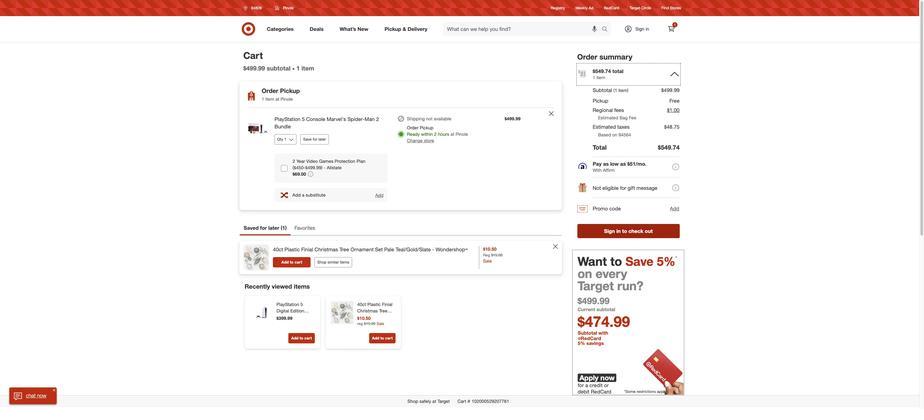 Task type: describe. For each thing, give the bounding box(es) containing it.
marvel's
[[327, 116, 346, 122]]

search button
[[599, 22, 614, 37]]

$549.74 for $549.74
[[658, 144, 680, 151]]

gift
[[628, 185, 635, 191]]

chat now
[[26, 392, 46, 399]]

subtotal (1 item)
[[593, 87, 629, 93]]

current
[[578, 307, 595, 313]]

cart inside 40ct plastic finial christmas tree ornament set pale teal/gold/slate - wondershop™ list item
[[295, 260, 302, 265]]

every
[[596, 266, 627, 281]]

2 year video games protection plan ($450-$499.99) - allstate
[[293, 158, 366, 170]]

0 vertical spatial item
[[301, 64, 314, 72]]

sign in to check out button
[[577, 224, 680, 238]]

registry
[[551, 6, 565, 10]]

run?
[[617, 279, 644, 293]]

what's
[[340, 26, 356, 32]]

finial for 40ct plastic finial christmas tree ornament set pale teal/gold/slate - wondershop™
[[301, 246, 313, 253]]

items for shop similar items
[[340, 260, 349, 265]]

available
[[434, 116, 451, 121]]

save inside button
[[303, 137, 312, 142]]

total
[[613, 68, 624, 74]]

subtotal for subtotal (1 item)
[[593, 87, 612, 93]]

target circle
[[630, 6, 651, 10]]

affirm image left with
[[577, 162, 588, 172]]

subtotal for subtotal with
[[578, 330, 597, 336]]

($450-
[[293, 165, 305, 170]]

what's new
[[340, 26, 368, 32]]

plan
[[357, 158, 366, 164]]

Service plan checkbox
[[281, 165, 287, 172]]

sale for $10.50 reg $15.00 sale
[[377, 321, 384, 326]]

weekly ad
[[575, 6, 594, 10]]

pinole inside order pickup 1 item at pinole
[[281, 96, 293, 102]]

year
[[296, 158, 305, 164]]

shop for shop safely at target
[[408, 398, 418, 404]]

0 vertical spatial 5%
[[657, 254, 676, 269]]

Store pickup radio
[[398, 131, 404, 137]]

not
[[426, 116, 433, 121]]

40ct for 40ct plastic finial christmas tree ornament set - wondershop™
[[357, 302, 366, 307]]

none radio inside cart item ready to fulfill group
[[398, 116, 404, 122]]

1 horizontal spatial save
[[626, 254, 654, 269]]

favorites
[[294, 225, 315, 231]]

sign in
[[635, 26, 649, 32]]

change
[[407, 138, 423, 143]]

ready
[[407, 131, 420, 137]]

pale
[[384, 246, 394, 253]]

on inside the on every target run?
[[578, 266, 592, 281]]

find stores link
[[662, 5, 681, 11]]

target inside the on every target run?
[[578, 279, 614, 293]]

add to cart button for playstation 5 digital edition console
[[288, 333, 315, 344]]

plastic for 40ct plastic finial christmas tree ornament set - wondershop™
[[367, 302, 381, 307]]

$499.99 current subtotal $474.99
[[578, 295, 630, 331]]

store
[[424, 138, 434, 143]]

want
[[578, 254, 607, 269]]

1 vertical spatial 5%
[[578, 340, 585, 346]]

shipping not available
[[407, 116, 451, 121]]

2 horizontal spatial cart
[[385, 336, 393, 341]]

$399.99
[[276, 316, 292, 321]]

check
[[629, 228, 644, 234]]

add a substitute
[[292, 192, 326, 198]]

1 vertical spatial redcard
[[581, 335, 601, 342]]

items for recently viewed items
[[294, 283, 310, 290]]

plastic for 40ct plastic finial christmas tree ornament set pale teal/gold/slate - wondershop™
[[284, 246, 300, 253]]

subtotal inside '$499.99 current subtotal $474.99'
[[597, 307, 615, 313]]

delivery
[[408, 26, 427, 32]]

$499.99 inside cart item ready to fulfill group
[[505, 116, 521, 121]]

free
[[670, 97, 680, 104]]

wondershop™ inside list item
[[436, 246, 468, 253]]

substitute
[[306, 192, 326, 198]]

to inside $399.99 add to cart
[[300, 336, 303, 341]]

1 as from the left
[[603, 161, 609, 167]]

40ct plastic finial christmas tree ornament set pale teal/gold/slate - wondershop™
[[273, 246, 468, 253]]

save for later
[[303, 137, 326, 142]]

$69.00
[[293, 171, 306, 177]]

shop similar items
[[317, 260, 349, 265]]

pickup left '&'
[[385, 26, 401, 32]]

savings
[[586, 340, 604, 346]]

shop for shop similar items
[[317, 260, 327, 265]]

promo
[[593, 206, 608, 212]]

pay
[[593, 161, 602, 167]]

affirm
[[603, 168, 615, 173]]

categories link
[[261, 22, 302, 36]]

with
[[593, 168, 602, 173]]

pinole button
[[271, 2, 298, 14]]

item for $549.74 total
[[597, 75, 605, 80]]

$10.50 reg $15.00 sale
[[483, 246, 503, 264]]

based on 94564
[[598, 132, 631, 138]]

$10.50 for $10.50 reg $15.00 sale
[[483, 246, 497, 252]]

1 inside $549.74 total 1 item
[[593, 75, 595, 80]]

sign in link
[[619, 22, 659, 36]]

order for order summary
[[577, 52, 598, 61]]

shop safely at target
[[408, 398, 450, 404]]

pickup & delivery
[[385, 26, 427, 32]]

cart # 102000529207761
[[458, 398, 509, 404]]

on every target run?
[[578, 266, 644, 293]]

for right saved
[[260, 225, 267, 231]]

subtotal with
[[578, 330, 610, 336]]

$1.00 button
[[667, 105, 680, 115]]

pickup inside order pickup ready within 2 hours at pinole change store
[[420, 125, 433, 130]]

cart for cart
[[243, 50, 263, 61]]

weekly ad link
[[575, 5, 594, 11]]

chat now dialog
[[9, 388, 57, 404]]

add to cart button inside 40ct plastic finial christmas tree ornament set pale teal/gold/slate - wondershop™ list item
[[273, 257, 311, 268]]

ornament for pale
[[351, 246, 374, 253]]

search
[[599, 26, 614, 33]]

1 horizontal spatial on
[[612, 132, 617, 138]]

weekly
[[575, 6, 588, 10]]

0 vertical spatial target
[[630, 6, 640, 10]]

What can we help you find? suggestions appear below search field
[[443, 22, 604, 36]]

fees
[[614, 107, 624, 113]]

apply now for a credit or debit redcard
[[578, 374, 615, 395]]

$399.99 add to cart
[[276, 316, 312, 341]]

$15.00 for $10.50 reg $15.00 sale
[[491, 253, 503, 258]]

1 inside order pickup 1 item at pinole
[[262, 96, 264, 102]]

fee
[[629, 115, 636, 121]]

not
[[593, 185, 601, 191]]

total
[[593, 144, 607, 151]]

protection
[[335, 158, 355, 164]]

tree for -
[[379, 308, 387, 314]]

estimated for estimated bag fee
[[598, 115, 618, 121]]

hours
[[438, 131, 449, 137]]

$549.74 for $549.74 total 1 item
[[593, 68, 611, 74]]

- inside 2 year video games protection plan ($450-$499.99) - allstate
[[324, 165, 326, 170]]

- inside 40ct plastic finial christmas tree ornament set pale teal/gold/slate - wondershop™ link
[[432, 246, 434, 253]]

1 item
[[296, 64, 314, 72]]

safely
[[419, 398, 431, 404]]

2 vertical spatial at
[[432, 398, 436, 404]]

40ct for 40ct plastic finial christmas tree ornament set pale teal/gold/slate - wondershop™
[[273, 246, 283, 253]]

credit
[[590, 382, 603, 388]]

playstation 5 console marvel&#39;s spider-man 2 bundle image
[[245, 116, 271, 141]]

add inside $399.99 add to cart
[[291, 336, 299, 341]]

$499.99 subtotal
[[243, 64, 291, 72]]

saved for later ( 1 )
[[244, 225, 287, 231]]

$1.00
[[667, 107, 680, 113]]

✕
[[53, 388, 55, 392]]

affirm image left pay
[[578, 163, 587, 169]]

debit
[[578, 388, 589, 395]]

bag
[[620, 115, 628, 121]]

sign in to check out
[[604, 228, 653, 234]]

tree for pale
[[339, 246, 349, 253]]

order for order pickup ready within 2 hours at pinole change store
[[407, 125, 419, 130]]

(1
[[614, 88, 617, 93]]

pickup up "regional"
[[593, 97, 608, 104]]

summary
[[600, 52, 633, 61]]

playstation 5 console marvel's spider-man 2 bundle link
[[275, 116, 388, 130]]



Task type: locate. For each thing, give the bounding box(es) containing it.
playstation inside playstation 5 console marvel's spider-man 2 bundle
[[275, 116, 300, 122]]

sign for sign in
[[635, 26, 644, 32]]

1 horizontal spatial items
[[340, 260, 349, 265]]

0 horizontal spatial sale
[[377, 321, 384, 326]]

to
[[622, 228, 627, 234], [610, 254, 622, 269], [290, 260, 294, 265], [300, 336, 303, 341], [380, 336, 384, 341]]

2 horizontal spatial -
[[432, 246, 434, 253]]

1 horizontal spatial $549.74
[[658, 144, 680, 151]]

1 vertical spatial on
[[578, 266, 592, 281]]

christmas inside the 40ct plastic finial christmas tree ornament set - wondershop™
[[357, 308, 378, 314]]

items right similar
[[340, 260, 349, 265]]

set for pale
[[375, 246, 383, 253]]

add to cart button for 40ct plastic finial christmas tree ornament set - wondershop™
[[369, 333, 396, 344]]

estimated
[[598, 115, 618, 121], [593, 124, 616, 130]]

2 inside 2 year video games protection plan ($450-$499.99) - allstate
[[293, 158, 295, 164]]

later left (
[[268, 225, 279, 231]]

save up run?
[[626, 254, 654, 269]]

1 horizontal spatial wondershop™
[[436, 246, 468, 253]]

1 vertical spatial cart
[[458, 398, 466, 404]]

&
[[403, 26, 406, 32]]

5 inside playstation 5 digital edition console
[[300, 302, 303, 307]]

pay as low as $51/mo. with affirm
[[593, 161, 647, 173]]

redcard down apply now button
[[591, 388, 611, 395]]

1 horizontal spatial finial
[[382, 302, 392, 307]]

pinole inside dropdown button
[[283, 5, 294, 10]]

in for sign in to check out
[[617, 228, 621, 234]]

apply now button
[[578, 374, 616, 382]]

plastic
[[284, 246, 300, 253], [367, 302, 381, 307]]

playstation up bundle
[[275, 116, 300, 122]]

add to cart down $10.50 reg $15.00 sale
[[372, 336, 393, 341]]

to inside button
[[622, 228, 627, 234]]

order down $499.99 subtotal
[[262, 87, 278, 94]]

sign down promo code
[[604, 228, 615, 234]]

1 vertical spatial subtotal
[[597, 307, 615, 313]]

2 left the year
[[293, 158, 295, 164]]

bundle
[[275, 123, 291, 130]]

cart for cart # 102000529207761
[[458, 398, 466, 404]]

1 vertical spatial item
[[597, 75, 605, 80]]

0 horizontal spatial on
[[578, 266, 592, 281]]

in down circle
[[646, 26, 649, 32]]

0 horizontal spatial plastic
[[284, 246, 300, 253]]

1 link
[[664, 22, 679, 36]]

1 horizontal spatial plastic
[[367, 302, 381, 307]]

with
[[598, 330, 608, 336]]

ornament inside list item
[[351, 246, 374, 253]]

2 vertical spatial order
[[407, 125, 419, 130]]

1 vertical spatial finial
[[382, 302, 392, 307]]

pinole up categories link
[[283, 5, 294, 10]]

0 horizontal spatial item
[[265, 96, 274, 102]]

plastic inside list item
[[284, 246, 300, 253]]

plastic inside the 40ct plastic finial christmas tree ornament set - wondershop™
[[367, 302, 381, 307]]

5 up save for later on the left top
[[302, 116, 305, 122]]

shop inside button
[[317, 260, 327, 265]]

reg
[[483, 253, 490, 258]]

redcard right ad
[[604, 6, 619, 10]]

set inside the 40ct plastic finial christmas tree ornament set - wondershop™
[[379, 315, 386, 320]]

now right apply
[[601, 374, 615, 382]]

for
[[313, 137, 317, 142], [620, 185, 626, 191], [260, 225, 267, 231], [578, 382, 584, 388]]

sale for $10.50 reg $15.00 sale
[[483, 258, 492, 264]]

items right viewed
[[294, 283, 310, 290]]

0 vertical spatial a
[[302, 192, 304, 198]]

a left substitute
[[302, 192, 304, 198]]

2 horizontal spatial item
[[597, 75, 605, 80]]

5%
[[657, 254, 676, 269], [578, 340, 585, 346]]

tree inside list item
[[339, 246, 349, 253]]

1 vertical spatial sale
[[377, 321, 384, 326]]

taxes
[[618, 124, 630, 130]]

ornament inside the 40ct plastic finial christmas tree ornament set - wondershop™
[[357, 315, 377, 320]]

man
[[365, 116, 375, 122]]

- down games
[[324, 165, 326, 170]]

in left check
[[617, 228, 621, 234]]

0 horizontal spatial as
[[603, 161, 609, 167]]

0 horizontal spatial shop
[[317, 260, 327, 265]]

40ct inside the 40ct plastic finial christmas tree ornament set - wondershop™
[[357, 302, 366, 307]]

40ct plastic finial christmas tree ornament set - wondershop™ image
[[331, 301, 353, 324], [331, 301, 353, 324]]

saved
[[244, 225, 259, 231]]

1 up playstation 5 console marvel&#39;s spider-man 2 bundle image
[[262, 96, 264, 102]]

1 horizontal spatial at
[[432, 398, 436, 404]]

pinole inside order pickup ready within 2 hours at pinole change store
[[456, 131, 468, 137]]

low
[[610, 161, 619, 167]]

playstation up digital
[[276, 302, 299, 307]]

0 horizontal spatial $10.50
[[357, 316, 371, 321]]

$48.75
[[664, 124, 680, 130]]

console down digital
[[276, 315, 293, 320]]

cart up recently viewed items
[[295, 260, 302, 265]]

now for chat
[[37, 392, 46, 399]]

code
[[610, 206, 621, 212]]

new
[[358, 26, 368, 32]]

cart down "40ct plastic finial christmas tree ornament set - wondershop™" link
[[385, 336, 393, 341]]

40ct plastic finial christmas tree ornament set pale teal/gold/slate - wondershop™ list item
[[239, 241, 562, 274]]

later down playstation 5 console marvel's spider-man 2 bundle at the top left
[[318, 137, 326, 142]]

stores
[[670, 6, 681, 10]]

1 horizontal spatial christmas
[[357, 308, 378, 314]]

order
[[577, 52, 598, 61], [262, 87, 278, 94], [407, 125, 419, 130]]

as up 'affirm'
[[603, 161, 609, 167]]

$549.74 inside $549.74 total 1 item
[[593, 68, 611, 74]]

add to cart up viewed
[[281, 260, 302, 265]]

0 vertical spatial -
[[324, 165, 326, 170]]

0 vertical spatial 5
[[302, 116, 305, 122]]

to down edition
[[300, 336, 303, 341]]

0 vertical spatial sale
[[483, 258, 492, 264]]

affirm image
[[577, 162, 588, 172], [578, 163, 587, 169]]

for inside the apply now for a credit or debit redcard
[[578, 382, 584, 388]]

message
[[637, 185, 658, 191]]

find
[[662, 6, 669, 10]]

1 vertical spatial ornament
[[357, 315, 377, 320]]

0 horizontal spatial save
[[303, 137, 312, 142]]

1 vertical spatial add to cart
[[372, 336, 393, 341]]

now right chat
[[37, 392, 46, 399]]

console inside playstation 5 console marvel's spider-man 2 bundle
[[306, 116, 325, 122]]

$10.50 for $10.50 reg $15.00 sale
[[357, 316, 371, 321]]

$10.50
[[483, 246, 497, 252], [357, 316, 371, 321]]

favorites link
[[291, 222, 319, 235]]

pickup & delivery link
[[379, 22, 436, 36]]

2 vertical spatial 2
[[293, 158, 295, 164]]

0 horizontal spatial add button
[[375, 192, 384, 198]]

pickup
[[385, 26, 401, 32], [280, 87, 300, 94], [593, 97, 608, 104], [420, 125, 433, 130]]

5 for digital
[[300, 302, 303, 307]]

1 vertical spatial set
[[379, 315, 386, 320]]

1 horizontal spatial in
[[646, 26, 649, 32]]

within
[[421, 131, 433, 137]]

ornament up reg
[[357, 315, 377, 320]]

0 horizontal spatial in
[[617, 228, 621, 234]]

0 vertical spatial 2
[[376, 116, 379, 122]]

$499.99 inside '$499.99 current subtotal $474.99'
[[578, 295, 610, 307]]

later for save for later
[[318, 137, 326, 142]]

0 vertical spatial now
[[601, 374, 615, 382]]

0 vertical spatial add button
[[375, 192, 384, 198]]

subtotal left (1
[[593, 87, 612, 93]]

0 horizontal spatial 2
[[293, 158, 295, 164]]

1 vertical spatial 2
[[434, 131, 437, 137]]

1 vertical spatial order
[[262, 87, 278, 94]]

set for -
[[379, 315, 386, 320]]

0 horizontal spatial at
[[275, 96, 279, 102]]

a inside group
[[302, 192, 304, 198]]

0 horizontal spatial 5%
[[578, 340, 585, 346]]

ornament left pale at the bottom
[[351, 246, 374, 253]]

0 horizontal spatial order
[[262, 87, 278, 94]]

0 horizontal spatial $549.74
[[593, 68, 611, 74]]

recently viewed items
[[245, 283, 310, 290]]

item inside $549.74 total 1 item
[[597, 75, 605, 80]]

set inside list item
[[375, 246, 383, 253]]

for down playstation 5 console marvel's spider-man 2 bundle at the top left
[[313, 137, 317, 142]]

0 vertical spatial add to cart
[[281, 260, 302, 265]]

on down the 'estimated taxes'
[[612, 132, 617, 138]]

add to cart button down $10.50 reg $15.00 sale
[[369, 333, 396, 344]]

target down want
[[578, 279, 614, 293]]

add to cart
[[281, 260, 302, 265], [372, 336, 393, 341]]

to inside 40ct plastic finial christmas tree ornament set pale teal/gold/slate - wondershop™ list item
[[290, 260, 294, 265]]

in inside sign in to check out button
[[617, 228, 621, 234]]

1 vertical spatial add button
[[670, 205, 680, 213]]

wondershop™ inside the 40ct plastic finial christmas tree ornament set - wondershop™
[[357, 321, 385, 326]]

target left circle
[[630, 6, 640, 10]]

0 vertical spatial $15.00
[[491, 253, 503, 258]]

40ct plastic finial christmas tree ornament set pale teal/gold/slate - wondershop&#8482; image
[[243, 245, 269, 270]]

0 vertical spatial tree
[[339, 246, 349, 253]]

shop left similar
[[317, 260, 327, 265]]

40ct down (
[[273, 246, 283, 253]]

- right teal/gold/slate
[[432, 246, 434, 253]]

0 horizontal spatial a
[[302, 192, 304, 198]]

promo code
[[593, 206, 621, 212]]

target right safely
[[437, 398, 450, 404]]

- inside the 40ct plastic finial christmas tree ornament set - wondershop™
[[387, 315, 389, 320]]

chat
[[26, 392, 36, 399]]

2 horizontal spatial at
[[451, 131, 454, 137]]

playstation inside playstation 5 digital edition console
[[276, 302, 299, 307]]

add
[[292, 192, 301, 198], [375, 192, 383, 198], [670, 205, 679, 212], [281, 260, 289, 265], [291, 336, 299, 341], [372, 336, 379, 341]]

cart left # at the right of page
[[458, 398, 466, 404]]

playstation for playstation 5 digital edition console
[[276, 302, 299, 307]]

$15.00 for $10.50 reg $15.00 sale
[[364, 321, 376, 326]]

1 vertical spatial plastic
[[367, 302, 381, 307]]

2 right man
[[376, 116, 379, 122]]

40ct inside list item
[[273, 246, 283, 253]]

1 horizontal spatial add button
[[670, 205, 680, 213]]

2 inside playstation 5 console marvel's spider-man 2 bundle
[[376, 116, 379, 122]]

$549.74
[[593, 68, 611, 74], [658, 144, 680, 151]]

- right $10.50 reg $15.00 sale
[[387, 315, 389, 320]]

tree up $10.50 reg $15.00 sale
[[379, 308, 387, 314]]

add to cart button down $399.99
[[288, 333, 315, 344]]

2 vertical spatial -
[[387, 315, 389, 320]]

for left gift
[[620, 185, 626, 191]]

sign for sign in to check out
[[604, 228, 615, 234]]

redcard link
[[604, 5, 619, 11]]

to down $10.50 reg $15.00 sale
[[380, 336, 384, 341]]

1 right $499.99 subtotal
[[296, 64, 300, 72]]

want to save 5% *
[[578, 254, 677, 269]]

item inside order pickup 1 item at pinole
[[265, 96, 274, 102]]

1 horizontal spatial 40ct
[[357, 302, 366, 307]]

1 vertical spatial at
[[451, 131, 454, 137]]

plastic down ) in the bottom of the page
[[284, 246, 300, 253]]

at up bundle
[[275, 96, 279, 102]]

cart
[[295, 260, 302, 265], [304, 336, 312, 341], [385, 336, 393, 341]]

viewed
[[272, 283, 292, 290]]

christmas for 40ct plastic finial christmas tree ornament set pale teal/gold/slate - wondershop™
[[315, 246, 338, 253]]

in inside sign in link
[[646, 26, 649, 32]]

$15.00 inside $10.50 reg $15.00 sale
[[491, 253, 503, 258]]

94806 button
[[239, 2, 269, 14]]

tree inside the 40ct plastic finial christmas tree ornament set - wondershop™
[[379, 308, 387, 314]]

1 horizontal spatial cart
[[458, 398, 466, 404]]

1 vertical spatial 40ct
[[357, 302, 366, 307]]

$10.50 reg $15.00 sale
[[357, 316, 384, 326]]

5 up edition
[[300, 302, 303, 307]]

to up viewed
[[290, 260, 294, 265]]

now inside button
[[37, 392, 46, 399]]

on left every
[[578, 266, 592, 281]]

2 horizontal spatial target
[[630, 6, 640, 10]]

5% savings
[[578, 340, 604, 346]]

$10.50 inside $10.50 reg $15.00 sale
[[483, 246, 497, 252]]

target circle link
[[630, 5, 651, 11]]

40ct plastic finial christmas tree ornament set - wondershop™
[[357, 302, 392, 326]]

1 horizontal spatial $15.00
[[491, 253, 503, 258]]

in for sign in
[[646, 26, 649, 32]]

cart item ready to fulfill group
[[240, 108, 562, 210]]

as right low
[[620, 161, 626, 167]]

at inside order pickup 1 item at pinole
[[275, 96, 279, 102]]

estimated for estimated taxes
[[593, 124, 616, 130]]

add to cart inside 40ct plastic finial christmas tree ornament set pale teal/gold/slate - wondershop™ list item
[[281, 260, 302, 265]]

2 as from the left
[[620, 161, 626, 167]]

finial inside list item
[[301, 246, 313, 253]]

subtotal right current
[[597, 307, 615, 313]]

$549.74 down order summary
[[593, 68, 611, 74]]

1 horizontal spatial target
[[578, 279, 614, 293]]

1 vertical spatial wondershop™
[[357, 321, 385, 326]]

1 horizontal spatial item
[[301, 64, 314, 72]]

0 vertical spatial finial
[[301, 246, 313, 253]]

to right want
[[610, 254, 622, 269]]

1 vertical spatial save
[[626, 254, 654, 269]]

sale right reg
[[377, 321, 384, 326]]

for inside button
[[313, 137, 317, 142]]

1 vertical spatial 5
[[300, 302, 303, 307]]

1
[[674, 23, 676, 27], [296, 64, 300, 72], [593, 75, 595, 80], [262, 96, 264, 102], [282, 225, 285, 231]]

1 horizontal spatial order
[[407, 125, 419, 130]]

2 inside order pickup ready within 2 hours at pinole change store
[[434, 131, 437, 137]]

1 vertical spatial in
[[617, 228, 621, 234]]

add to cart button up viewed
[[273, 257, 311, 268]]

1 vertical spatial target
[[578, 279, 614, 293]]

teal/gold/slate
[[396, 246, 431, 253]]

target
[[630, 6, 640, 10], [578, 279, 614, 293], [437, 398, 450, 404]]

add to cart for add to cart 'button' associated with 40ct plastic finial christmas tree ornament set - wondershop™
[[372, 336, 393, 341]]

1 up subtotal (1 item)
[[593, 75, 595, 80]]

order for order pickup 1 item at pinole
[[262, 87, 278, 94]]

circle
[[641, 6, 651, 10]]

0 horizontal spatial cart
[[295, 260, 302, 265]]

tree up shop similar items
[[339, 246, 349, 253]]

sign down the target circle link
[[635, 26, 644, 32]]

0 horizontal spatial items
[[294, 283, 310, 290]]

0 vertical spatial wondershop™
[[436, 246, 468, 253]]

1 horizontal spatial shop
[[408, 398, 418, 404]]

1 horizontal spatial as
[[620, 161, 626, 167]]

console inside playstation 5 digital edition console
[[276, 315, 293, 320]]

games
[[319, 158, 333, 164]]

add to cart for add to cart 'button' within the 40ct plastic finial christmas tree ornament set pale teal/gold/slate - wondershop™ list item
[[281, 260, 302, 265]]

sale down reg
[[483, 258, 492, 264]]

christmas for 40ct plastic finial christmas tree ornament set - wondershop™
[[357, 308, 378, 314]]

subtotal
[[267, 64, 291, 72], [597, 307, 615, 313]]

0 horizontal spatial cart
[[243, 50, 263, 61]]

console up save for later on the left top
[[306, 116, 325, 122]]

1 vertical spatial -
[[432, 246, 434, 253]]

set
[[375, 246, 383, 253], [379, 315, 386, 320]]

at right safely
[[432, 398, 436, 404]]

0 horizontal spatial wondershop™
[[357, 321, 385, 326]]

estimated up based
[[593, 124, 616, 130]]

at
[[275, 96, 279, 102], [451, 131, 454, 137], [432, 398, 436, 404]]

subtotal up 5% savings
[[578, 330, 597, 336]]

0 vertical spatial $10.50
[[483, 246, 497, 252]]

finial up $10.50 reg $15.00 sale
[[382, 302, 392, 307]]

-
[[324, 165, 326, 170], [432, 246, 434, 253], [387, 315, 389, 320]]

$549.74 down $48.75
[[658, 144, 680, 151]]

*some restrictions apply.
[[624, 389, 667, 394]]

$10.50 inside $10.50 reg $15.00 sale
[[357, 316, 371, 321]]

order inside order pickup ready within 2 hours at pinole change store
[[407, 125, 419, 130]]

later
[[318, 137, 326, 142], [268, 225, 279, 231]]

order inside order pickup 1 item at pinole
[[262, 87, 278, 94]]

order up $549.74 total 1 item
[[577, 52, 598, 61]]

as
[[603, 161, 609, 167], [620, 161, 626, 167]]

spider-
[[348, 116, 365, 122]]

cart down playstation 5 digital edition console link
[[304, 336, 312, 341]]

eligible
[[603, 185, 619, 191]]

christmas up $10.50 reg $15.00 sale
[[357, 308, 378, 314]]

1 vertical spatial christmas
[[357, 308, 378, 314]]

2 vertical spatial pinole
[[456, 131, 468, 137]]

1 vertical spatial console
[[276, 315, 293, 320]]

0 vertical spatial pinole
[[283, 5, 294, 10]]

1 vertical spatial subtotal
[[578, 330, 597, 336]]

pinole right hours
[[456, 131, 468, 137]]

1 left favorites
[[282, 225, 285, 231]]

pickup down 1 item
[[280, 87, 300, 94]]

later inside button
[[318, 137, 326, 142]]

5 for console
[[302, 116, 305, 122]]

pickup up within
[[420, 125, 433, 130]]

finial inside the 40ct plastic finial christmas tree ornament set - wondershop™
[[382, 302, 392, 307]]

christmas inside list item
[[315, 246, 338, 253]]

0 vertical spatial redcard
[[604, 6, 619, 10]]

playstation for playstation 5 console marvel's spider-man 2 bundle
[[275, 116, 300, 122]]

a inside the apply now for a credit or debit redcard
[[585, 382, 588, 388]]

0 vertical spatial $549.74
[[593, 68, 611, 74]]

at right hours
[[451, 131, 454, 137]]

40ct plastic finial christmas tree ornament set pale teal/gold/slate - wondershop™ link
[[273, 246, 468, 253]]

order up ready
[[407, 125, 419, 130]]

0 vertical spatial playstation
[[275, 116, 300, 122]]

cart up $499.99 subtotal
[[243, 50, 263, 61]]

0 vertical spatial 40ct
[[273, 246, 283, 253]]

items inside button
[[340, 260, 349, 265]]

1 horizontal spatial sign
[[635, 26, 644, 32]]

estimated down regional fees
[[598, 115, 618, 121]]

now for apply
[[601, 374, 615, 382]]

redcard inside the apply now for a credit or debit redcard
[[591, 388, 611, 395]]

plastic up $10.50 reg $15.00 sale
[[367, 302, 381, 307]]

0 vertical spatial items
[[340, 260, 349, 265]]

ornament for -
[[357, 315, 377, 320]]

sign inside button
[[604, 228, 615, 234]]

0 horizontal spatial -
[[324, 165, 326, 170]]

cart inside $399.99 add to cart
[[304, 336, 312, 341]]

to left check
[[622, 228, 627, 234]]

tree
[[339, 246, 349, 253], [379, 308, 387, 314]]

1 horizontal spatial now
[[601, 374, 615, 382]]

pinole up bundle
[[281, 96, 293, 102]]

for left credit at the bottom
[[578, 382, 584, 388]]

0 horizontal spatial tree
[[339, 246, 349, 253]]

*
[[676, 255, 677, 260]]

edition
[[290, 308, 304, 314]]

save for later button
[[300, 134, 329, 144]]

)
[[285, 225, 287, 231]]

shipping
[[407, 116, 425, 121]]

playstation 5 digital edition console image
[[250, 301, 273, 324], [250, 301, 273, 324]]

christmas up similar
[[315, 246, 338, 253]]

a left credit at the bottom
[[585, 382, 588, 388]]

1 horizontal spatial subtotal
[[597, 307, 615, 313]]

deals link
[[304, 22, 332, 36]]

shop left safely
[[408, 398, 418, 404]]

add inside 40ct plastic finial christmas tree ornament set pale teal/gold/slate - wondershop™ list item
[[281, 260, 289, 265]]

0 vertical spatial christmas
[[315, 246, 338, 253]]

finial for 40ct plastic finial christmas tree ornament set - wondershop™
[[382, 302, 392, 307]]

2 left hours
[[434, 131, 437, 137]]

None radio
[[398, 116, 404, 122]]

40ct up $10.50 reg $15.00 sale
[[357, 302, 366, 307]]

out
[[645, 228, 653, 234]]

pickup inside order pickup 1 item at pinole
[[280, 87, 300, 94]]

now inside the apply now for a credit or debit redcard
[[601, 374, 615, 382]]

redcard down $474.99
[[581, 335, 601, 342]]

5
[[302, 116, 305, 122], [300, 302, 303, 307]]

sale inside $10.50 reg $15.00 sale
[[483, 258, 492, 264]]

save up the video
[[303, 137, 312, 142]]

based
[[598, 132, 611, 138]]

0 horizontal spatial subtotal
[[267, 64, 291, 72]]

item for order pickup
[[265, 96, 274, 102]]

0 vertical spatial subtotal
[[593, 87, 612, 93]]

finial down favorites link at left
[[301, 246, 313, 253]]

sale inside $10.50 reg $15.00 sale
[[377, 321, 384, 326]]

pinole
[[283, 5, 294, 10], [281, 96, 293, 102], [456, 131, 468, 137]]

$15.00 inside $10.50 reg $15.00 sale
[[364, 321, 376, 326]]

5 inside playstation 5 console marvel's spider-man 2 bundle
[[302, 116, 305, 122]]

later for saved for later ( 1 )
[[268, 225, 279, 231]]

subtotal up order pickup 1 item at pinole
[[267, 64, 291, 72]]

order pickup ready within 2 hours at pinole change store
[[407, 125, 468, 143]]

at inside order pickup ready within 2 hours at pinole change store
[[451, 131, 454, 137]]

2 vertical spatial target
[[437, 398, 450, 404]]

#
[[468, 398, 470, 404]]

1 down "stores"
[[674, 23, 676, 27]]

console
[[306, 116, 325, 122], [276, 315, 293, 320]]



Task type: vqa. For each thing, say whether or not it's contained in the screenshot.
the middle Pinole
yes



